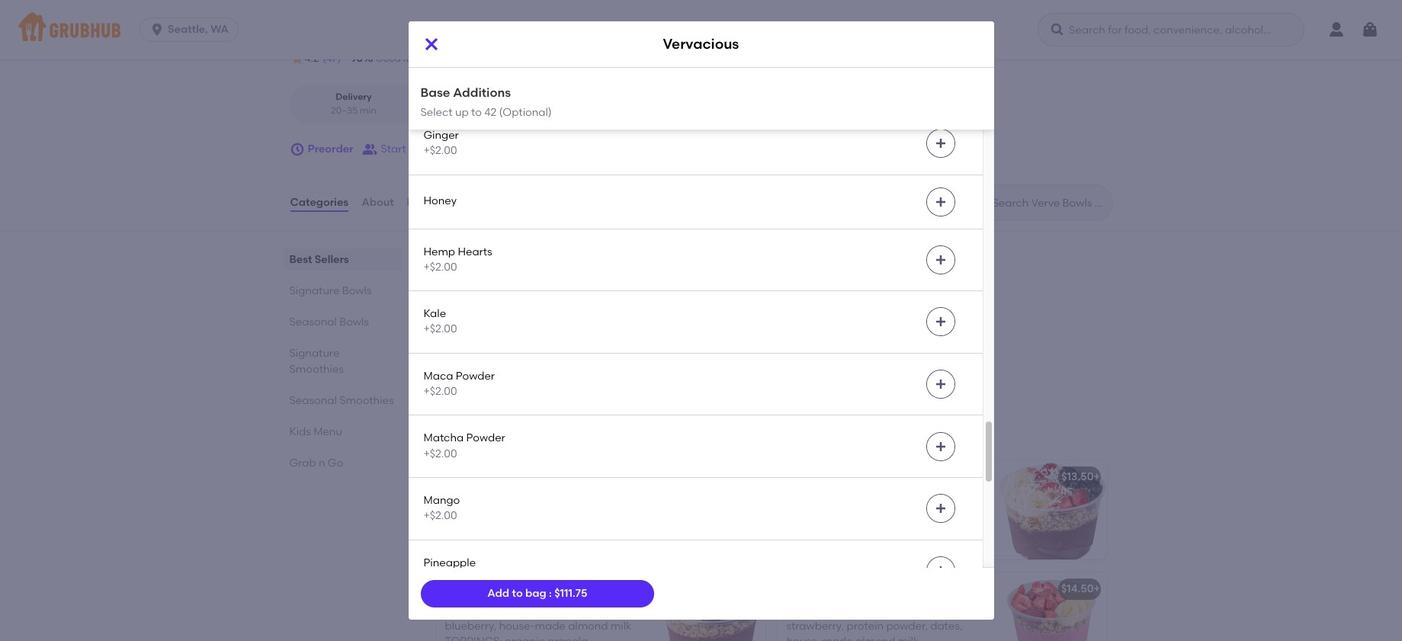 Task type: locate. For each thing, give the bounding box(es) containing it.
3 +$2.00 from the top
[[424, 144, 457, 157]]

1 $13.50 from the left
[[720, 471, 752, 484]]

6 +$2.00 from the top
[[424, 385, 457, 398]]

banana, inside base: dragonfruit, banana, strawberry, protein powder, dates, house-made almond mi
[[883, 604, 927, 617]]

flax
[[424, 67, 444, 80]]

organic
[[527, 362, 567, 375], [787, 508, 826, 521], [528, 526, 568, 539], [505, 635, 545, 641]]

base: down verve
[[787, 492, 816, 505]]

milk
[[443, 362, 464, 375], [445, 526, 466, 539], [611, 620, 632, 633]]

1 horizontal spatial $13.50
[[1062, 471, 1094, 484]]

reviews
[[407, 196, 449, 209]]

base: açai, banana, blueberry, peanut butter, house-made almond milk  toppings: organic granola, banana, strawberry, crushed almonds
[[443, 331, 629, 406], [445, 495, 630, 570]]

strawberry,
[[490, 377, 547, 390], [787, 523, 844, 536], [491, 542, 549, 555], [552, 604, 610, 617], [787, 620, 844, 633]]

$13.50
[[720, 471, 752, 484], [1062, 471, 1094, 484]]

almond inside base: açai, banana, strawberry, blueberry, house-made almond milk toppings: organic granol
[[568, 620, 608, 633]]

signature up best seller
[[433, 425, 511, 444]]

almonds up berry yum
[[445, 557, 490, 570]]

+$2.00
[[424, 20, 457, 33], [424, 82, 457, 95], [424, 144, 457, 157], [424, 261, 457, 274], [424, 323, 457, 336], [424, 385, 457, 398], [424, 447, 457, 460], [424, 510, 457, 522]]

best inside the best sellers most ordered on grubhub
[[433, 249, 468, 268]]

almonds
[[443, 393, 488, 406], [445, 557, 490, 570]]

sorbet
[[844, 492, 877, 505]]

signature down best sellers
[[289, 284, 340, 297]]

to left bag at the bottom left of page
[[512, 587, 523, 600]]

min inside pickup 0.5 mi • 10–20 min
[[510, 105, 527, 116]]

toppings: inside base: açai sorbet  toppings: organic granola, banana, strawberry, blueberry, honey, sweetened coconut
[[880, 492, 937, 505]]

min
[[360, 105, 376, 116], [510, 105, 527, 116]]

0 horizontal spatial sellers
[[315, 253, 349, 266]]

toppings: down berry yum
[[445, 635, 502, 641]]

best up 'most'
[[433, 249, 468, 268]]

0 horizontal spatial $13.50
[[720, 471, 752, 484]]

almond inside base: dragonfruit, banana, strawberry, protein powder, dates, house-made almond mi
[[855, 635, 895, 641]]

422-
[[677, 29, 700, 42]]

up
[[455, 106, 469, 119]]

house- up the add to bag : $111.75
[[521, 511, 557, 524]]

sweetened
[[787, 539, 843, 552]]

strawberry, inside base: açai, banana, strawberry, blueberry, house-made almond milk toppings: organic granol
[[552, 604, 610, 617]]

96
[[350, 52, 363, 65]]

açai,
[[476, 331, 501, 344], [477, 495, 503, 508], [477, 604, 503, 617]]

house- down dragonfruit,
[[787, 635, 822, 641]]

2 min from the left
[[510, 105, 527, 116]]

1 horizontal spatial $13.50 +
[[1062, 471, 1100, 484]]

açai, down add
[[477, 604, 503, 617]]

powder inside maca powder +$2.00
[[456, 370, 495, 383]]

1 vertical spatial signature bowls
[[433, 425, 562, 444]]

about button
[[361, 175, 395, 230]]

base: down 'berry'
[[445, 604, 475, 617]]

almond
[[589, 346, 629, 359], [590, 511, 630, 524], [568, 620, 608, 633], [855, 635, 895, 641]]

wa
[[211, 23, 229, 36]]

1 horizontal spatial sellers
[[472, 249, 525, 268]]

signature bowls up seasonal bowls on the left
[[289, 284, 372, 297]]

yum
[[475, 583, 498, 596]]

7 +$2.00 from the top
[[424, 447, 457, 460]]

+$2.00 up 79
[[424, 20, 457, 33]]

8 +$2.00 from the top
[[424, 510, 457, 522]]

milk inside base: açai, banana, strawberry, blueberry, house-made almond milk toppings: organic granol
[[611, 620, 632, 633]]

categories
[[290, 196, 349, 209]]

4 +$2.00 from the top
[[424, 261, 457, 274]]

0 vertical spatial signature bowls
[[289, 284, 372, 297]]

2 vertical spatial signature
[[433, 425, 511, 444]]

0 vertical spatial powder
[[456, 370, 495, 383]]

2 $13.50 from the left
[[1062, 471, 1094, 484]]

base: dragonfruit, banana, strawberry, protein powder, dates, house-made almond mi
[[787, 604, 963, 641]]

select
[[421, 106, 453, 119]]

seasonal up kids menu
[[289, 394, 337, 407]]

1 vertical spatial butter,
[[485, 511, 519, 524]]

sellers inside the best sellers most ordered on grubhub
[[472, 249, 525, 268]]

peanut down mango
[[445, 511, 482, 524]]

of
[[485, 29, 496, 42]]

signature
[[289, 284, 340, 297], [289, 347, 340, 360], [433, 425, 511, 444]]

2 +$2.00 from the top
[[424, 82, 457, 95]]

0 horizontal spatial $13.50 +
[[720, 471, 759, 484]]

butter, up maca powder +$2.00
[[483, 346, 517, 359]]

2 vertical spatial açai,
[[477, 604, 503, 617]]

1 vertical spatial peanut
[[445, 511, 482, 524]]

to inside base additions select up to 42 (optional)
[[471, 106, 482, 119]]

best
[[433, 249, 468, 268], [289, 253, 312, 266], [454, 455, 474, 466]]

1319
[[700, 29, 720, 42]]

banana,
[[504, 331, 548, 344], [443, 377, 487, 390], [505, 495, 549, 508], [875, 508, 919, 521], [445, 542, 489, 555], [505, 604, 549, 617], [883, 604, 927, 617]]

powder inside matcha powder +$2.00
[[466, 432, 505, 445]]

+$2.00 down matcha
[[424, 447, 457, 460]]

base: down best seller
[[445, 495, 475, 508]]

middle
[[448, 29, 483, 42]]

best down categories button
[[289, 253, 312, 266]]

seasonal for seasonal bowls
[[289, 316, 337, 329]]

min down delivery
[[360, 105, 376, 116]]

seasonal up "signature smoothies"
[[289, 316, 337, 329]]

signature bowls up the seller
[[433, 425, 562, 444]]

verve bowl image
[[992, 461, 1107, 560]]

2 vertical spatial granola,
[[571, 526, 614, 539]]

bowls
[[342, 284, 372, 297], [339, 316, 369, 329], [515, 425, 562, 444]]

$13.50 +
[[720, 471, 759, 484], [1062, 471, 1100, 484]]

butter,
[[483, 346, 517, 359], [485, 511, 519, 524]]

+$2.00 down mango
[[424, 510, 457, 522]]

svg image
[[873, 13, 886, 25], [934, 13, 947, 25], [1361, 21, 1379, 39], [150, 22, 165, 37], [1050, 22, 1065, 37], [934, 196, 947, 208], [934, 254, 947, 266], [934, 316, 947, 328], [934, 378, 947, 390], [934, 440, 947, 453]]

+$2.00 down ginger
[[424, 144, 457, 157]]

signature down seasonal bowls on the left
[[289, 347, 340, 360]]

menu
[[314, 426, 342, 438]]

2 vertical spatial bowls
[[515, 425, 562, 444]]

honey
[[424, 195, 457, 208]]

+$2.00 down hemp
[[424, 261, 457, 274]]

best sellers
[[289, 253, 349, 266]]

0 vertical spatial butter,
[[483, 346, 517, 359]]

bowls right matcha powder +$2.00
[[515, 425, 562, 444]]

grab
[[289, 457, 316, 470]]

0 vertical spatial bowls
[[342, 284, 372, 297]]

açai, right kale +$2.00 on the left of page
[[476, 331, 501, 344]]

powder up the seller
[[466, 432, 505, 445]]

good
[[376, 53, 401, 64]]

start group order
[[381, 143, 470, 155]]

signature inside "signature smoothies"
[[289, 347, 340, 360]]

vervacious image
[[652, 296, 767, 395], [651, 461, 765, 560]]

blueberry, inside base: açai, banana, strawberry, blueberry, house-made almond milk toppings: organic granol
[[445, 620, 497, 633]]

signature bowls
[[289, 284, 372, 297], [433, 425, 562, 444]]

option group
[[289, 85, 551, 124]]

mango
[[424, 494, 460, 507]]

2 vertical spatial milk
[[611, 620, 632, 633]]

pine
[[351, 29, 374, 42]]

protein
[[847, 620, 884, 633]]

blueberry,
[[550, 331, 602, 344], [552, 495, 604, 508], [847, 523, 898, 536], [445, 620, 497, 633]]

sellers up "on"
[[472, 249, 525, 268]]

1 vertical spatial bowls
[[339, 316, 369, 329]]

2 $13.50 + from the left
[[1062, 471, 1100, 484]]

berry
[[445, 583, 473, 596]]

berry yum
[[445, 583, 498, 596]]

base: inside base: açai sorbet  toppings: organic granola, banana, strawberry, blueberry, honey, sweetened coconut
[[787, 492, 816, 505]]

smoothies
[[289, 363, 344, 376], [339, 394, 394, 407]]

0.5
[[446, 105, 460, 116]]

0 vertical spatial base: açai, banana, blueberry, peanut butter, house-made almond milk  toppings: organic granola, banana, strawberry, crushed almonds
[[443, 331, 629, 406]]

made
[[556, 346, 586, 359], [557, 511, 588, 524], [535, 620, 566, 633], [822, 635, 853, 641]]

(206) 422-1319
[[649, 29, 720, 42]]

smoothies up the "menu"
[[339, 394, 394, 407]]

about
[[362, 196, 394, 209]]

base: inside base: dragonfruit, banana, strawberry, protein powder, dates, house-made almond mi
[[787, 604, 816, 617]]

1 vertical spatial smoothies
[[339, 394, 394, 407]]

1 vertical spatial seasonal
[[289, 394, 337, 407]]

0 horizontal spatial min
[[360, 105, 376, 116]]

1 horizontal spatial min
[[510, 105, 527, 116]]

butter, down the seller
[[485, 511, 519, 524]]

açai, inside base: açai, banana, strawberry, blueberry, house-made almond milk toppings: organic granol
[[477, 604, 503, 617]]

organic inside base: açai sorbet  toppings: organic granola, banana, strawberry, blueberry, honey, sweetened coconut
[[787, 508, 826, 521]]

0 vertical spatial vervacious image
[[652, 296, 767, 395]]

1 seasonal from the top
[[289, 316, 337, 329]]

seattle, wa
[[168, 23, 229, 36]]

+$2.00 down kale
[[424, 323, 457, 336]]

crushed
[[550, 377, 592, 390], [552, 542, 593, 555]]

peanut up maca powder +$2.00
[[443, 346, 481, 359]]

best left the seller
[[454, 455, 474, 466]]

house- inside base: açai, banana, strawberry, blueberry, house-made almond milk toppings: organic granol
[[499, 620, 535, 633]]

seasonal
[[289, 316, 337, 329], [289, 394, 337, 407]]

mango +$2.00
[[424, 494, 460, 522]]

strawberry, inside base: dragonfruit, banana, strawberry, protein powder, dates, house-made almond mi
[[787, 620, 844, 633]]

strawberry, inside base: açai sorbet  toppings: organic granola, banana, strawberry, blueberry, honey, sweetened coconut
[[787, 523, 844, 536]]

1 +$2.00 from the top
[[424, 20, 457, 33]]

+$2.00 down maca
[[424, 385, 457, 398]]

organic inside base: açai, banana, strawberry, blueberry, house-made almond milk toppings: organic granol
[[505, 635, 545, 641]]

add to bag : $111.75
[[487, 587, 587, 600]]

1 $13.50 + from the left
[[720, 471, 759, 484]]

1 vertical spatial granola,
[[829, 508, 872, 521]]

bowl
[[818, 471, 844, 484]]

•
[[477, 105, 480, 116]]

0 vertical spatial almonds
[[443, 393, 488, 406]]

almonds down maca
[[443, 393, 488, 406]]

sellers down categories button
[[315, 253, 349, 266]]

1 vertical spatial crushed
[[552, 542, 593, 555]]

1 min from the left
[[360, 105, 376, 116]]

0 horizontal spatial to
[[471, 106, 482, 119]]

1 vertical spatial vervacious
[[443, 309, 501, 322]]

granola, inside base: açai sorbet  toppings: organic granola, banana, strawberry, blueberry, honey, sweetened coconut
[[829, 508, 872, 521]]

toppings: up honey,
[[880, 492, 937, 505]]

2 seasonal from the top
[[289, 394, 337, 407]]

smoothies up seasonal smoothies at left bottom
[[289, 363, 344, 376]]

1 vertical spatial base: açai, banana, blueberry, peanut butter, house-made almond milk  toppings: organic granola, banana, strawberry, crushed almonds
[[445, 495, 630, 570]]

best seller
[[454, 455, 501, 466]]

0 vertical spatial to
[[471, 106, 482, 119]]

1 vertical spatial powder
[[466, 432, 505, 445]]

to left 42
[[471, 106, 482, 119]]

1 vertical spatial signature
[[289, 347, 340, 360]]

0 vertical spatial seasonal
[[289, 316, 337, 329]]

5 +$2.00 from the top
[[424, 323, 457, 336]]

0 vertical spatial smoothies
[[289, 363, 344, 376]]

house- down add
[[499, 620, 535, 633]]

svg image
[[422, 35, 440, 53], [934, 137, 947, 150], [289, 142, 305, 157], [934, 503, 947, 515], [934, 565, 947, 577]]

+$2.00 inside mango +$2.00
[[424, 510, 457, 522]]

min right 10–20
[[510, 105, 527, 116]]

0 vertical spatial peanut
[[443, 346, 481, 359]]

$111.75
[[554, 587, 587, 600]]

0 vertical spatial crushed
[[550, 377, 592, 390]]

+$2.00 inside hemp hearts +$2.00
[[424, 261, 457, 274]]

main navigation navigation
[[0, 0, 1402, 59]]

made inside base: açai, banana, strawberry, blueberry, house-made almond milk toppings: organic granol
[[535, 620, 566, 633]]

42
[[484, 106, 497, 119]]

bowls up "signature smoothies"
[[339, 316, 369, 329]]

hearts
[[458, 245, 492, 258]]

additions
[[453, 85, 511, 100]]

powder right maca
[[456, 370, 495, 383]]

banana, inside base: açai sorbet  toppings: organic granola, banana, strawberry, blueberry, honey, sweetened coconut
[[875, 508, 919, 521]]

best for best seller
[[454, 455, 474, 466]]

1 vertical spatial to
[[512, 587, 523, 600]]

vervacious
[[663, 35, 739, 53], [443, 309, 501, 322], [445, 474, 503, 487]]

option group containing delivery 20–35 min
[[289, 85, 551, 124]]

powder
[[456, 370, 495, 383], [466, 432, 505, 445]]

açai, down the seller
[[477, 495, 503, 508]]

0 vertical spatial granola,
[[569, 362, 613, 375]]

bowls up seasonal bowls on the left
[[342, 284, 372, 297]]

+$2.00 down the flax
[[424, 82, 457, 95]]

powder,
[[886, 620, 928, 633]]

(206)
[[649, 29, 675, 42]]

base: left dragonfruit,
[[787, 604, 816, 617]]



Task type: describe. For each thing, give the bounding box(es) containing it.
kale +$2.00
[[424, 307, 457, 336]]

svg image inside the preorder button
[[289, 142, 305, 157]]

0 vertical spatial açai,
[[476, 331, 501, 344]]

smoothies for signature
[[289, 363, 344, 376]]

berry yum image
[[651, 573, 765, 641]]

on
[[504, 271, 517, 284]]

toppings: inside base: açai, banana, strawberry, blueberry, house-made almond milk toppings: organic granol
[[445, 635, 502, 641]]

go
[[328, 457, 343, 470]]

sellers for best sellers
[[315, 253, 349, 266]]

add
[[487, 587, 509, 600]]

start
[[381, 143, 406, 155]]

(optional)
[[499, 106, 552, 119]]

1 vertical spatial açai,
[[477, 495, 503, 508]]

n
[[319, 457, 325, 470]]

0 horizontal spatial signature bowls
[[289, 284, 372, 297]]

start group order button
[[363, 136, 470, 163]]

0 vertical spatial signature
[[289, 284, 340, 297]]

most
[[433, 271, 458, 284]]

$14.50 +
[[1061, 583, 1100, 596]]

+$2.00 inside maca powder +$2.00
[[424, 385, 457, 398]]

reviews button
[[406, 175, 450, 230]]

k
[[438, 29, 445, 42]]

base
[[421, 85, 450, 100]]

honey,
[[901, 523, 935, 536]]

715
[[309, 29, 324, 42]]

seasonal for seasonal smoothies
[[289, 394, 337, 407]]

blueberry, inside base: açai sorbet  toppings: organic granola, banana, strawberry, blueberry, honey, sweetened coconut
[[847, 523, 898, 536]]

ordered
[[460, 271, 501, 284]]

base: açai sorbet  toppings: organic granola, banana, strawberry, blueberry, honey, sweetened coconut
[[787, 492, 937, 552]]

delivery 20–35 min
[[331, 92, 376, 116]]

pickup 0.5 mi • 10–20 min
[[446, 92, 527, 116]]

house- inside base: dragonfruit, banana, strawberry, protein powder, dates, house-made almond mi
[[787, 635, 822, 641]]

79
[[436, 52, 447, 65]]

kids menu
[[289, 426, 342, 438]]

flax seed +$2.00
[[424, 67, 473, 95]]

dragonfruit,
[[819, 604, 880, 617]]

:
[[549, 587, 552, 600]]

motorworks
[[522, 29, 582, 42]]

house- down grubhub
[[520, 346, 556, 359]]

best for best sellers most ordered on grubhub
[[433, 249, 468, 268]]

715 east pine street suite k middle of pike motorworks courtyard
[[309, 29, 637, 42]]

best sellers most ordered on grubhub
[[433, 249, 566, 284]]

signature smoothies
[[289, 347, 344, 376]]

+$2.00 inside matcha powder +$2.00
[[424, 447, 457, 460]]

search icon image
[[968, 194, 986, 212]]

street
[[376, 29, 407, 42]]

seattle,
[[168, 23, 208, 36]]

base: açai, banana, strawberry, blueberry, house-made almond milk toppings: organic granol
[[445, 604, 632, 641]]

toppings: up pineapple
[[468, 526, 526, 539]]

base: inside base: açai, banana, strawberry, blueberry, house-made almond milk toppings: organic granol
[[445, 604, 475, 617]]

10–20
[[483, 105, 508, 116]]

2 vertical spatial vervacious
[[445, 474, 503, 487]]

preorder
[[308, 143, 353, 155]]

Search Verve Bowls - Capitol Hill search field
[[991, 196, 1108, 210]]

1 vertical spatial milk
[[445, 526, 466, 539]]

+$2.00 inside flax seed +$2.00
[[424, 82, 457, 95]]

+ for verve bowl image
[[1094, 471, 1100, 484]]

grab n go
[[289, 457, 343, 470]]

20–35
[[331, 105, 358, 116]]

seattle, wa button
[[140, 18, 245, 42]]

715 east pine street suite k middle of pike motorworks courtyard button
[[308, 28, 638, 45]]

courtyard
[[584, 29, 637, 42]]

ginger
[[424, 129, 459, 142]]

order
[[442, 143, 470, 155]]

pickup
[[471, 92, 502, 102]]

banana, inside base: açai, banana, strawberry, blueberry, house-made almond milk toppings: organic granol
[[505, 604, 549, 617]]

seed
[[447, 67, 473, 80]]

pineapple
[[424, 556, 476, 569]]

maca powder +$2.00
[[424, 370, 495, 398]]

categories button
[[289, 175, 349, 230]]

sellers for best sellers most ordered on grubhub
[[472, 249, 525, 268]]

powder for maca powder +$2.00
[[456, 370, 495, 383]]

hemp
[[424, 245, 455, 258]]

base additions select up to 42 (optional)
[[421, 85, 552, 119]]

delivery
[[336, 92, 372, 102]]

smoothies for seasonal
[[339, 394, 394, 407]]

grubhub
[[520, 271, 566, 284]]

(47)
[[322, 52, 341, 65]]

kale
[[424, 307, 446, 320]]

good food
[[376, 53, 423, 64]]

base: down kale
[[443, 331, 473, 344]]

+$2.00 inside ginger +$2.00
[[424, 144, 457, 157]]

seller
[[476, 455, 501, 466]]

toppings: right maca
[[467, 362, 524, 375]]

mi
[[463, 105, 474, 116]]

+ for beast mode image
[[1094, 583, 1100, 596]]

$14.50
[[1061, 583, 1094, 596]]

matcha powder +$2.00
[[424, 432, 505, 460]]

made inside base: dragonfruit, banana, strawberry, protein powder, dates, house-made almond mi
[[822, 635, 853, 641]]

matcha
[[424, 432, 464, 445]]

coconut
[[846, 539, 889, 552]]

0 vertical spatial vervacious
[[663, 35, 739, 53]]

seasonal bowls
[[289, 316, 369, 329]]

maca
[[424, 370, 453, 383]]

best for best sellers
[[289, 253, 312, 266]]

suite
[[410, 29, 436, 42]]

east
[[327, 29, 349, 42]]

star icon image
[[289, 51, 305, 66]]

hemp hearts +$2.00
[[424, 245, 492, 274]]

(206) 422-1319 button
[[649, 29, 720, 44]]

1 horizontal spatial to
[[512, 587, 523, 600]]

beast mode image
[[992, 573, 1107, 641]]

4.2
[[305, 52, 319, 65]]

verve
[[787, 471, 816, 484]]

verve bowl
[[787, 471, 844, 484]]

people icon image
[[363, 142, 378, 157]]

açai
[[819, 492, 842, 505]]

powder for matcha powder +$2.00
[[466, 432, 505, 445]]

svg image inside "seattle, wa" button
[[150, 22, 165, 37]]

pike
[[498, 29, 519, 42]]

1 horizontal spatial signature bowls
[[433, 425, 562, 444]]

kids
[[289, 426, 311, 438]]

0 vertical spatial milk
[[443, 362, 464, 375]]

1 vertical spatial almonds
[[445, 557, 490, 570]]

min inside delivery 20–35 min
[[360, 105, 376, 116]]

1 vertical spatial vervacious image
[[651, 461, 765, 560]]



Task type: vqa. For each thing, say whether or not it's contained in the screenshot.
the (206)
yes



